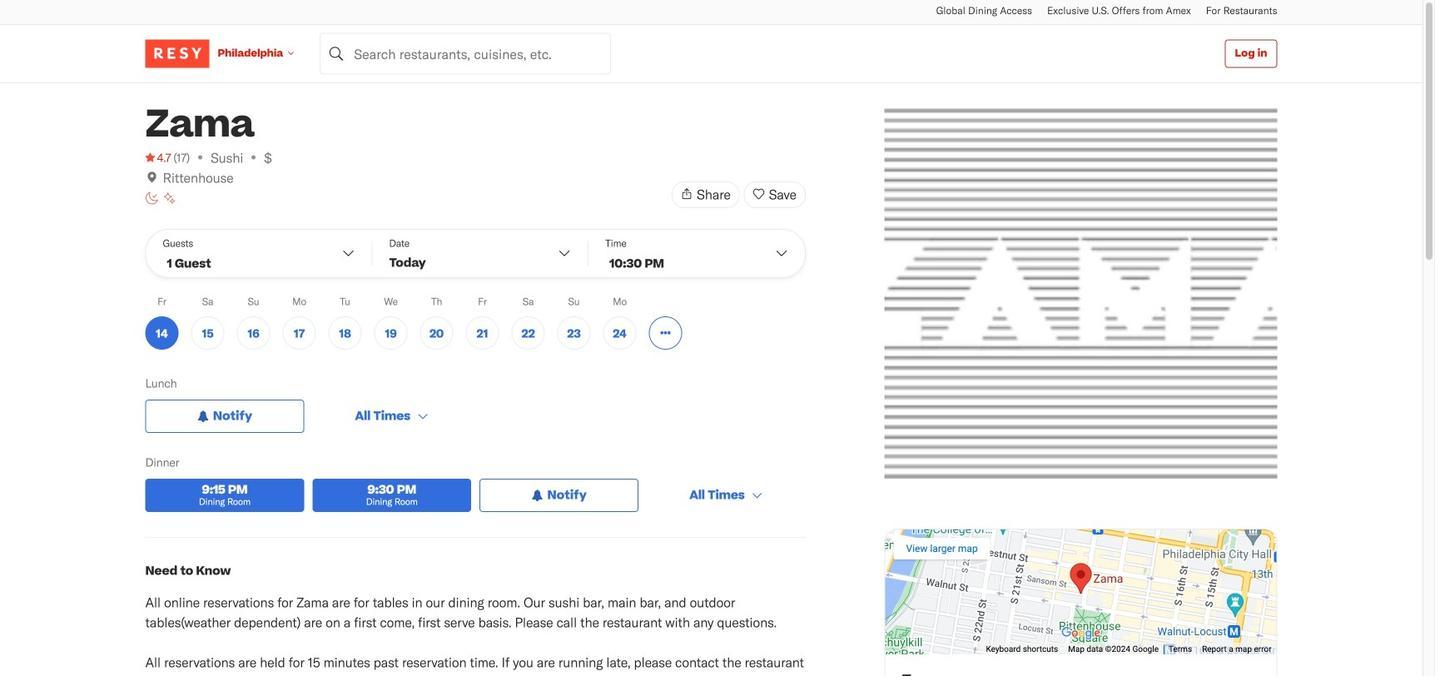 Task type: vqa. For each thing, say whether or not it's contained in the screenshot.
891 reviews element
no



Task type: describe. For each thing, give the bounding box(es) containing it.
Search restaurants, cuisines, etc. text field
[[320, 33, 611, 75]]



Task type: locate. For each thing, give the bounding box(es) containing it.
4.7 out of 5 stars image
[[145, 149, 171, 166]]

None field
[[320, 33, 611, 75]]



